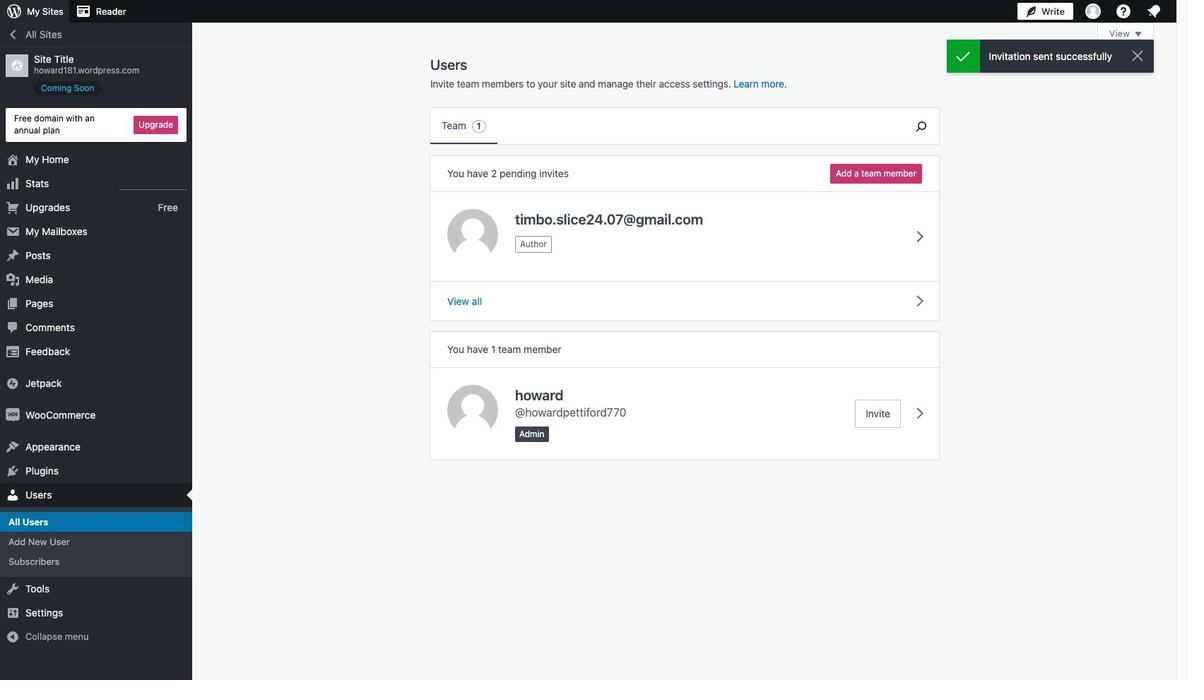 Task type: describe. For each thing, give the bounding box(es) containing it.
howard image
[[448, 385, 498, 436]]

open search image
[[904, 118, 940, 135]]

closed image
[[1136, 32, 1143, 37]]

my profile image
[[1086, 4, 1102, 19]]



Task type: locate. For each thing, give the bounding box(es) containing it.
highest hourly views 0 image
[[119, 181, 187, 190]]

1 img image from the top
[[6, 377, 20, 391]]

notice status
[[947, 40, 1155, 73]]

manage your notifications image
[[1146, 3, 1163, 20]]

img image
[[6, 377, 20, 391], [6, 408, 20, 423]]

1 vertical spatial img image
[[6, 408, 20, 423]]

2 img image from the top
[[6, 408, 20, 423]]

dismiss image
[[1130, 47, 1147, 64]]

None search field
[[904, 108, 940, 144]]

help image
[[1116, 3, 1133, 20]]

main content
[[431, 23, 1155, 460]]

0 vertical spatial img image
[[6, 377, 20, 391]]



Task type: vqa. For each thing, say whether or not it's contained in the screenshot.
first img
yes



